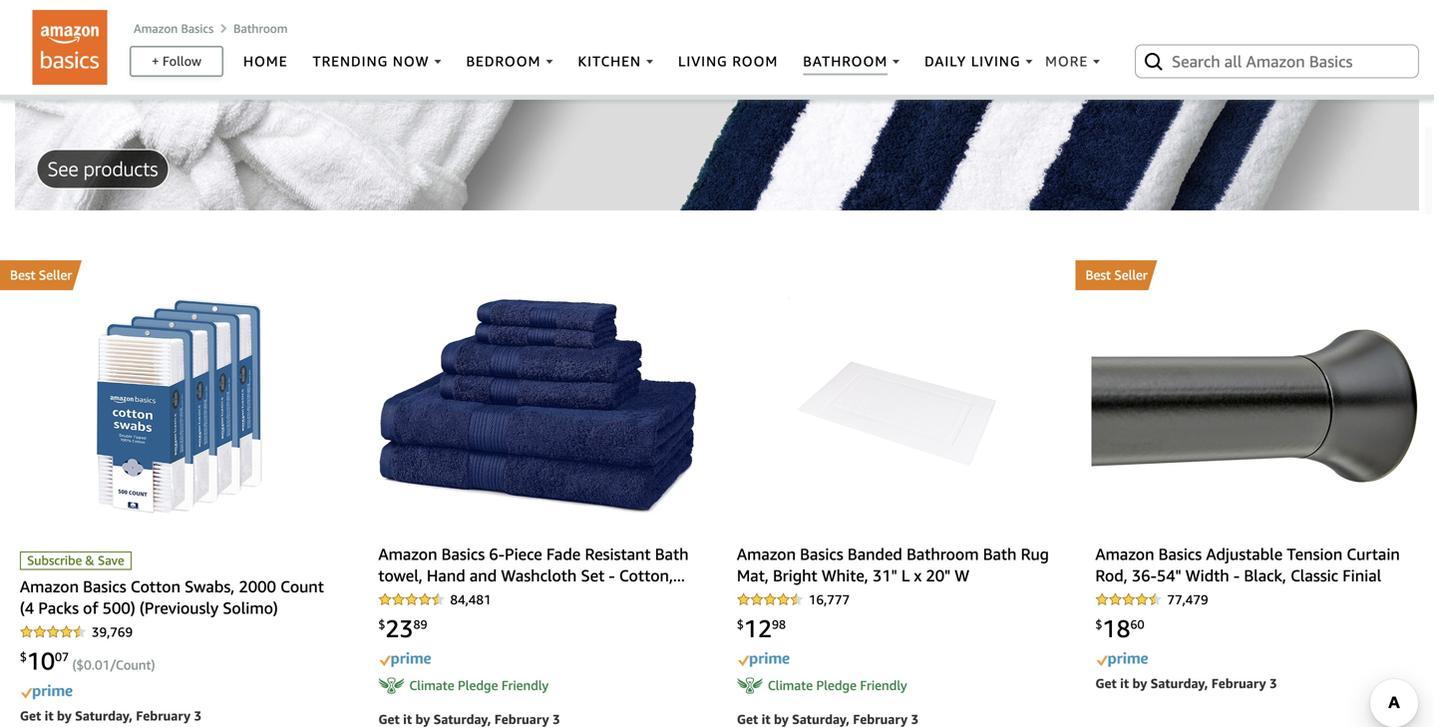Task type: describe. For each thing, give the bounding box(es) containing it.
amazon basics logo image
[[32, 10, 107, 85]]

$ for 12
[[737, 618, 744, 632]]

$ for 23
[[378, 618, 386, 632]]

.
[[92, 657, 95, 673]]

friendly for 23
[[502, 678, 549, 693]]

friendly for 12
[[860, 678, 908, 693]]

amazon basics
[[134, 21, 214, 35]]

$ left .
[[76, 657, 84, 673]]

)
[[151, 657, 155, 673]]

get it by saturday, february 3 for 12
[[737, 712, 919, 727]]

3 for 39,769
[[194, 708, 202, 724]]

amazon basics 6-piece fade resistant bath towel, hand and washcloth set - cotton, navy blue, 14.25" l x 10.85" w image
[[379, 298, 697, 514]]

$ for 18
[[1096, 618, 1103, 632]]

it down the "$ 18 60"
[[1121, 676, 1129, 691]]

3 for 12
[[911, 712, 919, 727]]

best seller link for 18
[[1076, 260, 1435, 290]]

+
[[152, 53, 159, 69]]

amazon basics link
[[134, 21, 214, 35]]

3 for 23
[[553, 712, 560, 727]]

count
[[116, 657, 151, 673]]

it for 12
[[762, 712, 771, 727]]

best seller for 18
[[1086, 267, 1148, 283]]

by for 39,769
[[57, 708, 72, 724]]

saturday, for 12
[[792, 712, 850, 727]]

10
[[27, 646, 55, 675]]

89
[[414, 618, 428, 632]]

07
[[55, 650, 69, 664]]

saturday, for 39,769
[[75, 708, 133, 724]]

01
[[95, 657, 110, 673]]

climate for 23
[[409, 678, 455, 693]]

$ 18 60
[[1096, 614, 1145, 643]]

+ follow
[[152, 53, 202, 69]]

Search all Amazon Basics search field
[[1172, 44, 1387, 78]]



Task type: vqa. For each thing, say whether or not it's contained in the screenshot.
. on the bottom left
yes



Task type: locate. For each thing, give the bounding box(es) containing it.
february
[[1212, 676, 1267, 691], [136, 708, 191, 724], [495, 712, 549, 727], [853, 712, 908, 727]]

$ left "89"
[[378, 618, 386, 632]]

pledge down 84,481 on the left bottom of the page
[[458, 678, 498, 693]]

0 horizontal spatial best seller link
[[0, 260, 359, 290]]

1 friendly from the left
[[502, 678, 549, 693]]

climate pledge friendly down "89"
[[409, 678, 549, 693]]

search image
[[1142, 49, 1166, 73]]

1 climate from the left
[[409, 678, 455, 693]]

get
[[1096, 676, 1117, 691], [20, 708, 41, 724], [378, 712, 400, 727], [737, 712, 758, 727]]

best for 39,769
[[10, 267, 35, 283]]

39,769
[[92, 625, 133, 640]]

1 climate pledge friendly from the left
[[409, 678, 549, 693]]

it down 10
[[45, 708, 53, 724]]

seller
[[39, 267, 72, 283], [1115, 267, 1148, 283]]

84,481
[[450, 592, 492, 608]]

77,479
[[1168, 592, 1209, 608]]

1 best seller from the left
[[10, 267, 72, 283]]

climate pledge friendly
[[409, 678, 549, 693], [768, 678, 908, 693]]

pledge for 23
[[458, 678, 498, 693]]

2 climate from the left
[[768, 678, 813, 693]]

climate down "98"
[[768, 678, 813, 693]]

climate pledge friendly down "98"
[[768, 678, 908, 693]]

by for 23
[[416, 712, 430, 727]]

2 friendly from the left
[[860, 678, 908, 693]]

0
[[84, 657, 92, 673]]

$ inside $ 12 98
[[737, 618, 744, 632]]

$
[[378, 618, 386, 632], [737, 618, 744, 632], [1096, 618, 1103, 632], [20, 650, 27, 664], [76, 657, 84, 673]]

climate pledge friendly for 12
[[768, 678, 908, 693]]

best seller link
[[0, 260, 359, 290], [1076, 260, 1435, 290]]

it for 39,769
[[45, 708, 53, 724]]

1 best seller link from the left
[[0, 260, 359, 290]]

$ left 07 in the bottom left of the page
[[20, 650, 27, 664]]

get for 12
[[737, 712, 758, 727]]

february for 12
[[853, 712, 908, 727]]

february for 39,769
[[136, 708, 191, 724]]

get it by saturday, february 3
[[1096, 676, 1278, 691], [20, 708, 202, 724], [378, 712, 560, 727], [737, 712, 919, 727]]

0 horizontal spatial best seller
[[10, 267, 72, 283]]

it for 23
[[403, 712, 412, 727]]

1 seller from the left
[[39, 267, 72, 283]]

by for 12
[[774, 712, 789, 727]]

by down 07 in the bottom left of the page
[[57, 708, 72, 724]]

friendly
[[502, 678, 549, 693], [860, 678, 908, 693]]

1 pledge from the left
[[458, 678, 498, 693]]

$ inside $ 23 89
[[378, 618, 386, 632]]

1 horizontal spatial best
[[1086, 267, 1111, 283]]

98
[[772, 618, 786, 632]]

0 horizontal spatial seller
[[39, 267, 72, 283]]

pledge
[[458, 678, 498, 693], [817, 678, 857, 693]]

$ 12 98
[[737, 614, 786, 643]]

2 best seller link from the left
[[1076, 260, 1435, 290]]

february for 23
[[495, 712, 549, 727]]

1 horizontal spatial climate
[[768, 678, 813, 693]]

seller for 39,769
[[39, 267, 72, 283]]

2 climate pledge friendly from the left
[[768, 678, 908, 693]]

2 pledge from the left
[[817, 678, 857, 693]]

1 horizontal spatial friendly
[[860, 678, 908, 693]]

best seller for 39,769
[[10, 267, 72, 283]]

amazon
[[134, 21, 178, 35]]

$ left "98"
[[737, 618, 744, 632]]

best
[[10, 267, 35, 283], [1086, 267, 1111, 283]]

get for 23
[[378, 712, 400, 727]]

amazon basics cotton swabs, 2000 count (4 packs of 500) (previously solimo) image
[[96, 298, 263, 514]]

0 horizontal spatial best
[[10, 267, 35, 283]]

3
[[1270, 676, 1278, 691], [194, 708, 202, 724], [553, 712, 560, 727], [911, 712, 919, 727]]

best seller link for 39,769
[[0, 260, 359, 290]]

it down $ 23 89
[[403, 712, 412, 727]]

/
[[110, 657, 116, 673]]

1 horizontal spatial climate pledge friendly
[[768, 678, 908, 693]]

climate for 12
[[768, 678, 813, 693]]

it
[[1121, 676, 1129, 691], [45, 708, 53, 724], [403, 712, 412, 727], [762, 712, 771, 727]]

1 horizontal spatial pledge
[[817, 678, 857, 693]]

pledge down 16,777
[[817, 678, 857, 693]]

seller for 18
[[1115, 267, 1148, 283]]

1 horizontal spatial seller
[[1115, 267, 1148, 283]]

climate pledge friendly for 23
[[409, 678, 549, 693]]

+ follow button
[[131, 47, 222, 75]]

saturday,
[[1151, 676, 1209, 691], [75, 708, 133, 724], [434, 712, 491, 727], [792, 712, 850, 727]]

get it by saturday, february 3 for 23
[[378, 712, 560, 727]]

basics
[[181, 21, 214, 35]]

get down the 12
[[737, 712, 758, 727]]

by down $ 12 98
[[774, 712, 789, 727]]

0 horizontal spatial climate
[[409, 678, 455, 693]]

2 best seller from the left
[[1086, 267, 1148, 283]]

get down 23
[[378, 712, 400, 727]]

0 horizontal spatial pledge
[[458, 678, 498, 693]]

get down 10
[[20, 708, 41, 724]]

2 seller from the left
[[1115, 267, 1148, 283]]

60
[[1131, 618, 1145, 632]]

best seller
[[10, 267, 72, 283], [1086, 267, 1148, 283]]

get it by saturday, february 3 for 39,769
[[20, 708, 202, 724]]

bathroom link
[[234, 21, 288, 35]]

(
[[72, 657, 76, 673]]

16,777
[[809, 592, 850, 608]]

0 horizontal spatial climate pledge friendly
[[409, 678, 549, 693]]

saturday, for 23
[[434, 712, 491, 727]]

12
[[744, 614, 772, 643]]

1 horizontal spatial best seller link
[[1076, 260, 1435, 290]]

18
[[1103, 614, 1131, 643]]

$ left 60
[[1096, 618, 1103, 632]]

by down $ 23 89
[[416, 712, 430, 727]]

0 horizontal spatial friendly
[[502, 678, 549, 693]]

$ 10 07 ( $ 0 . 01 / count )
[[20, 646, 155, 675]]

1 best from the left
[[10, 267, 35, 283]]

by
[[1133, 676, 1148, 691], [57, 708, 72, 724], [416, 712, 430, 727], [774, 712, 789, 727]]

get for 39,769
[[20, 708, 41, 724]]

climate
[[409, 678, 455, 693], [768, 678, 813, 693]]

it down $ 12 98
[[762, 712, 771, 727]]

amazon basics banded bathroom bath rug mat, bright white, 31" l x 20" w image
[[789, 298, 1004, 514]]

get down 18
[[1096, 676, 1117, 691]]

by down the "$ 18 60"
[[1133, 676, 1148, 691]]

$ inside the "$ 18 60"
[[1096, 618, 1103, 632]]

23
[[386, 614, 414, 643]]

1 horizontal spatial best seller
[[1086, 267, 1148, 283]]

pledge for 12
[[817, 678, 857, 693]]

best for 18
[[1086, 267, 1111, 283]]

climate down "89"
[[409, 678, 455, 693]]

follow
[[163, 53, 202, 69]]

bathroom
[[234, 21, 288, 35]]

amazon basics adjustable tension curtain rod, 36-54" width - black, classic finial image
[[1092, 329, 1419, 483]]

$ 23 89
[[378, 614, 428, 643]]

2 best from the left
[[1086, 267, 1111, 283]]



